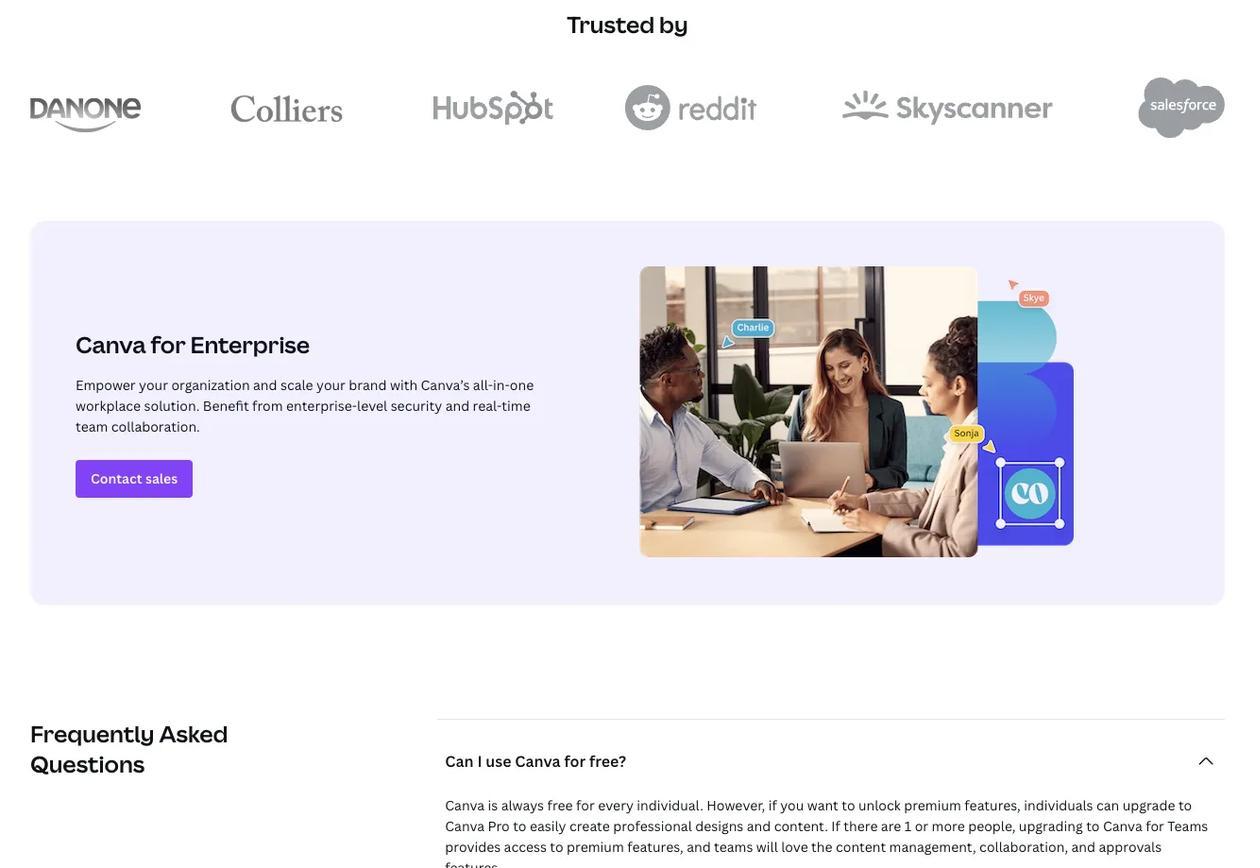 Task type: vqa. For each thing, say whether or not it's contained in the screenshot.
story
no



Task type: locate. For each thing, give the bounding box(es) containing it.
questions
[[30, 748, 145, 780]]

is
[[488, 797, 498, 814]]

brand
[[349, 376, 387, 394]]

1 your from the left
[[139, 376, 168, 394]]

canva
[[76, 328, 146, 360], [515, 751, 561, 772], [445, 797, 485, 814], [445, 817, 485, 835], [1104, 817, 1143, 835]]

premium
[[904, 797, 962, 814], [567, 838, 624, 856]]

people,
[[969, 817, 1016, 835]]

and up the from
[[253, 376, 277, 394]]

trusted by
[[567, 9, 689, 40]]

for
[[151, 328, 186, 360], [564, 751, 586, 772], [576, 797, 595, 814], [1146, 817, 1165, 835]]

in-
[[493, 376, 510, 394]]

1 vertical spatial premium
[[567, 838, 624, 856]]

canva up approvals
[[1104, 817, 1143, 835]]

features,
[[965, 797, 1021, 814], [628, 838, 684, 856]]

0 horizontal spatial your
[[139, 376, 168, 394]]

canva right use at left bottom
[[515, 751, 561, 772]]

contact
[[91, 469, 142, 487]]

collaboration,
[[980, 838, 1069, 856]]

from
[[252, 396, 283, 414]]

2 your from the left
[[317, 376, 346, 394]]

frequently
[[30, 718, 155, 749]]

your
[[139, 376, 168, 394], [317, 376, 346, 394]]

reddit image
[[624, 85, 757, 130]]

to down 'easily'
[[550, 838, 564, 856]]

real-
[[473, 396, 502, 414]]

every
[[598, 797, 634, 814]]

content
[[836, 838, 886, 856]]

approvals
[[1099, 838, 1162, 856]]

features, up people,
[[965, 797, 1021, 814]]

and down designs
[[687, 838, 711, 856]]

your up solution.
[[139, 376, 168, 394]]

security
[[391, 396, 442, 414]]

0 horizontal spatial features,
[[628, 838, 684, 856]]

1 vertical spatial features,
[[628, 838, 684, 856]]

to up teams
[[1179, 797, 1193, 814]]

free?
[[590, 751, 627, 772]]

salesforce image
[[1139, 77, 1225, 138]]

to up the there
[[842, 797, 856, 814]]

enterprise
[[190, 328, 310, 360]]

premium down the create
[[567, 838, 624, 856]]

0 horizontal spatial premium
[[567, 838, 624, 856]]

for up the create
[[576, 797, 595, 814]]

canva is always free for every individual. however, if you want to unlock premium features, individuals can upgrade to canva pro to easily create professional designs and content. if there are 1 or more people, upgrading to canva for teams provides access to premium features, and teams will love the content management, collaboration, and approvals features.
[[445, 797, 1209, 868]]

to
[[842, 797, 856, 814], [1179, 797, 1193, 814], [513, 817, 527, 835], [1087, 817, 1100, 835], [550, 838, 564, 856]]

your up enterprise-
[[317, 376, 346, 394]]

upgrade
[[1123, 797, 1176, 814]]

and
[[253, 376, 277, 394], [446, 396, 470, 414], [747, 817, 771, 835], [687, 838, 711, 856], [1072, 838, 1096, 856]]

i
[[478, 751, 482, 772]]

asked
[[159, 718, 228, 749]]

canva for enterprise
[[76, 328, 310, 360]]

create
[[570, 817, 610, 835]]

empower
[[76, 376, 136, 394]]

teams
[[714, 838, 753, 856]]

content.
[[774, 817, 829, 835]]

1
[[905, 817, 912, 835]]

team
[[76, 417, 108, 435]]

by
[[660, 9, 689, 40]]

features, down "professional"
[[628, 838, 684, 856]]

0 vertical spatial premium
[[904, 797, 962, 814]]

if
[[832, 817, 841, 835]]

1 horizontal spatial your
[[317, 376, 346, 394]]

easily
[[530, 817, 567, 835]]

premium up or at the right bottom
[[904, 797, 962, 814]]

or
[[915, 817, 929, 835]]

frequently asked questions
[[30, 718, 228, 780]]

canva up provides
[[445, 817, 485, 835]]

1 horizontal spatial features,
[[965, 797, 1021, 814]]

with
[[390, 376, 418, 394]]

features.
[[445, 859, 502, 868]]

if
[[769, 797, 778, 814]]

there
[[844, 817, 878, 835]]

for left free?
[[564, 751, 586, 772]]

scale
[[281, 376, 313, 394]]



Task type: describe. For each thing, give the bounding box(es) containing it.
professional
[[613, 817, 692, 835]]

access
[[504, 838, 547, 856]]

pro
[[488, 817, 510, 835]]

individuals
[[1024, 797, 1094, 814]]

trusted
[[567, 9, 655, 40]]

trusted by element
[[30, 77, 1226, 138]]

individual.
[[637, 797, 704, 814]]

for down upgrade
[[1146, 817, 1165, 835]]

want
[[808, 797, 839, 814]]

more
[[932, 817, 965, 835]]

the
[[812, 838, 833, 856]]

enterprise-
[[286, 396, 357, 414]]

however,
[[707, 797, 766, 814]]

for inside dropdown button
[[564, 751, 586, 772]]

always
[[501, 797, 544, 814]]

use
[[486, 751, 512, 772]]

collaboration.
[[111, 417, 200, 435]]

0 vertical spatial features,
[[965, 797, 1021, 814]]

solution.
[[144, 396, 200, 414]]

all-
[[473, 376, 493, 394]]

1 horizontal spatial premium
[[904, 797, 962, 814]]

to down the can at the bottom of page
[[1087, 817, 1100, 835]]

canva left is on the bottom
[[445, 797, 485, 814]]

can
[[1097, 797, 1120, 814]]

management,
[[890, 838, 977, 856]]

can i use canva for free?
[[445, 751, 627, 772]]

can
[[445, 751, 474, 772]]

provides
[[445, 838, 501, 856]]

canva's
[[421, 376, 470, 394]]

you
[[781, 797, 804, 814]]

workplace
[[76, 396, 141, 414]]

hubspot image
[[433, 91, 554, 125]]

upgrading
[[1019, 817, 1084, 835]]

skyscanner image
[[843, 91, 1053, 125]]

will
[[757, 838, 778, 856]]

to right pro
[[513, 817, 527, 835]]

teams
[[1168, 817, 1209, 835]]

designs
[[696, 817, 744, 835]]

unlock
[[859, 797, 901, 814]]

organization
[[171, 376, 250, 394]]

and down the canva's
[[446, 396, 470, 414]]

and down upgrading
[[1072, 838, 1096, 856]]

colliers image
[[226, 89, 348, 127]]

empower your organization and scale your brand with canva's all-in-one workplace solution. benefit from enterprise-level security and real-time team collaboration.
[[76, 376, 534, 435]]

benefit
[[203, 396, 249, 414]]

danone image
[[30, 83, 141, 132]]

in an office meeting room, two female and one male professional co-workers sit gathered around a wooden table for a business meeting. they are all looking at the middle co-worker's laptop screen, smiling and taking notes on their tablet and notebook. in the background behind them is a large plant and sofa. image
[[639, 266, 1074, 557]]

can i use canva for free? button
[[438, 743, 1226, 780]]

level
[[357, 396, 388, 414]]

for up organization
[[151, 328, 186, 360]]

free
[[548, 797, 573, 814]]

one
[[510, 376, 534, 394]]

contact sales
[[91, 469, 178, 487]]

love
[[782, 838, 809, 856]]

and up the will
[[747, 817, 771, 835]]

contact sales link
[[76, 460, 193, 497]]

time
[[502, 396, 531, 414]]

sales
[[145, 469, 178, 487]]

canva inside dropdown button
[[515, 751, 561, 772]]

are
[[881, 817, 902, 835]]

canva up empower at the left top of the page
[[76, 328, 146, 360]]



